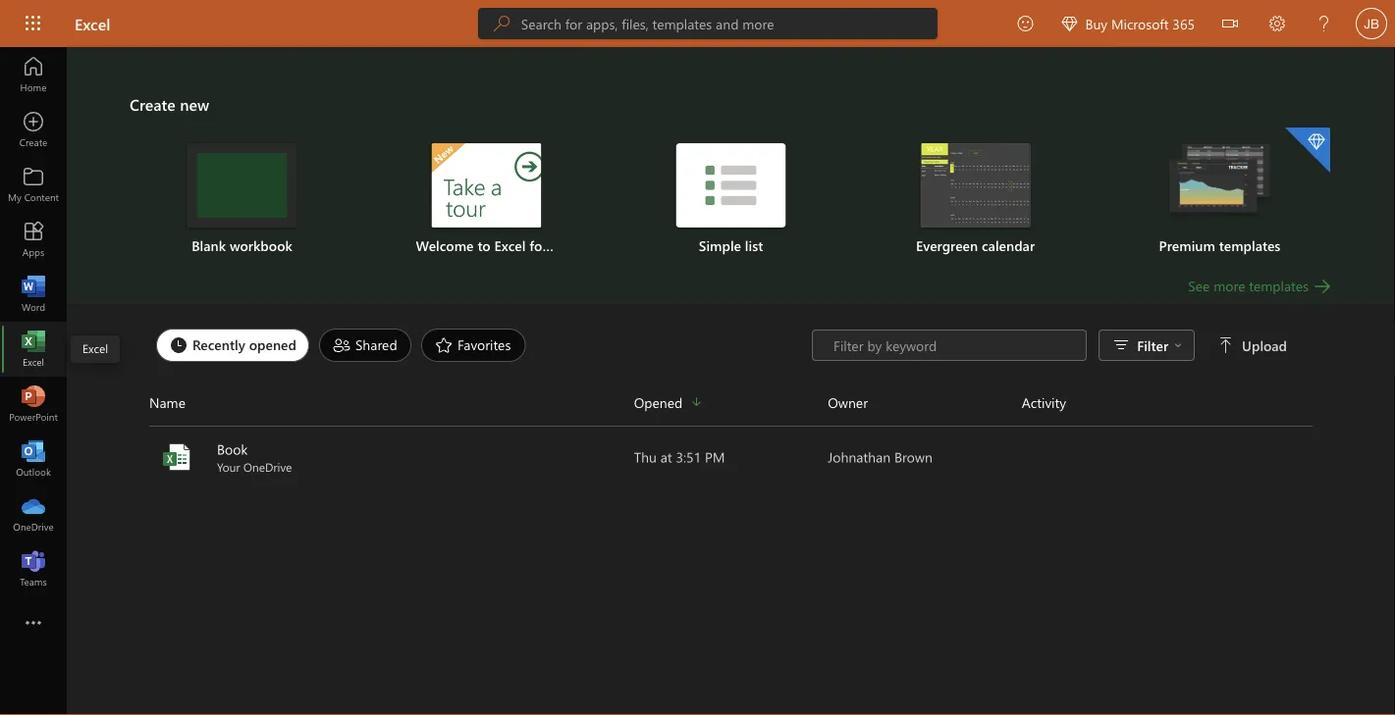 Task type: vqa. For each thing, say whether or not it's contained in the screenshot.
Home image
yes



Task type: locate. For each thing, give the bounding box(es) containing it.
tab list containing recently opened
[[151, 324, 812, 367]]

evergreen calendar element
[[865, 143, 1086, 255]]

templates up 'see more templates'
[[1220, 236, 1281, 254]]

0 vertical spatial excel
[[75, 13, 110, 34]]

excel
[[75, 13, 110, 34], [495, 236, 526, 254], [82, 341, 108, 357]]

3:51
[[676, 448, 701, 467]]

shared tab
[[314, 329, 416, 362]]


[[1062, 16, 1078, 31]]

owner
[[828, 393, 868, 412]]

row
[[149, 387, 1313, 427]]

 buy microsoft 365
[[1062, 14, 1195, 32]]

navigation
[[0, 47, 67, 597]]

excel tooltip
[[71, 336, 120, 363]]

johnathan
[[828, 448, 891, 467]]

opened
[[249, 336, 297, 354]]

tab list
[[151, 324, 812, 367]]

0 horizontal spatial excel image
[[24, 340, 43, 359]]

templates right "more"
[[1250, 276, 1309, 295]]

excel image inside the excel element
[[24, 340, 43, 359]]

row containing name
[[149, 387, 1313, 427]]

excel banner
[[0, 0, 1396, 51]]

list
[[130, 126, 1333, 275]]

welcome to excel for the web image
[[432, 143, 542, 228]]


[[1223, 16, 1238, 31]]

None search field
[[478, 8, 938, 39]]

excel element
[[0, 322, 67, 377]]

upload
[[1243, 336, 1288, 355]]

list containing blank workbook
[[130, 126, 1333, 275]]

365
[[1173, 14, 1195, 32]]

recently opened element
[[156, 329, 309, 362]]

filter
[[1137, 336, 1169, 355]]

favorites
[[458, 336, 511, 354]]

welcome to excel for the web
[[416, 236, 601, 254]]

excel inside banner
[[75, 13, 110, 34]]

word image
[[24, 285, 43, 304]]

premium templates diamond image
[[1286, 128, 1331, 173]]

buy
[[1086, 14, 1108, 32]]

welcome
[[416, 236, 474, 254]]

excel image
[[24, 340, 43, 359], [161, 442, 192, 473]]

activity, column 4 of 4 column header
[[1022, 387, 1313, 418]]

2 vertical spatial excel
[[82, 341, 108, 357]]

excel inside tooltip
[[82, 341, 108, 357]]

evergreen
[[916, 236, 978, 254]]

1 horizontal spatial excel image
[[161, 442, 192, 473]]

create
[[130, 93, 176, 114]]

recently opened tab
[[151, 329, 314, 362]]

excel image up "powerpoint" image
[[24, 340, 43, 359]]

row inside create new main content
[[149, 387, 1313, 427]]

pm
[[705, 448, 725, 467]]

1 vertical spatial excel image
[[161, 442, 192, 473]]

book
[[217, 440, 248, 459]]

create new application
[[0, 47, 1396, 716]]

1 vertical spatial templates
[[1250, 276, 1309, 295]]

create new main content
[[67, 47, 1396, 484]]

create new
[[130, 93, 209, 114]]

list inside create new main content
[[130, 126, 1333, 275]]

 upload
[[1219, 336, 1288, 355]]

at
[[661, 448, 672, 467]]

templates
[[1220, 236, 1281, 254], [1250, 276, 1309, 295]]

1 vertical spatial excel
[[495, 236, 526, 254]]

excel image left your
[[161, 442, 192, 473]]

workbook
[[230, 236, 293, 254]]

Filter by keyword text field
[[832, 336, 1077, 356]]

0 vertical spatial excel image
[[24, 340, 43, 359]]

name
[[149, 393, 186, 412]]



Task type: describe. For each thing, give the bounding box(es) containing it.
premium templates element
[[1110, 128, 1331, 255]]

navigation inside create new application
[[0, 47, 67, 597]]

apps image
[[24, 230, 43, 249]]

none search field inside excel banner
[[478, 8, 938, 39]]

excel image inside name book cell
[[161, 442, 192, 473]]

to
[[478, 236, 491, 254]]

see more templates
[[1189, 276, 1309, 295]]

name button
[[149, 387, 634, 418]]

evergreen calendar
[[916, 236, 1035, 254]]

premium templates image
[[1165, 143, 1275, 221]]

shared
[[355, 336, 397, 354]]

brown
[[895, 448, 933, 467]]

Search box. Suggestions appear as you type. search field
[[521, 8, 938, 39]]

name book cell
[[149, 440, 634, 475]]

onedrive
[[243, 460, 292, 475]]

the
[[551, 236, 572, 254]]

activity
[[1022, 393, 1067, 412]]

jb
[[1364, 16, 1380, 31]]

displaying 1 out of 2 files. status
[[812, 330, 1291, 361]]

premium
[[1159, 236, 1216, 254]]

your
[[217, 460, 240, 475]]

simple
[[699, 236, 741, 254]]

onedrive image
[[24, 505, 43, 524]]

shared element
[[319, 329, 411, 362]]

recently opened
[[192, 336, 297, 354]]

outlook image
[[24, 450, 43, 469]]

blank workbook
[[192, 236, 293, 254]]

blank
[[192, 236, 226, 254]]

tab list inside create new main content
[[151, 324, 812, 367]]

excel inside list
[[495, 236, 526, 254]]

book your onedrive
[[217, 440, 292, 475]]

teams image
[[24, 560, 43, 579]]

templates inside button
[[1250, 276, 1309, 295]]

calendar
[[982, 236, 1035, 254]]

powerpoint image
[[24, 395, 43, 414]]

simple list
[[699, 236, 763, 254]]

new
[[180, 93, 209, 114]]

see more templates button
[[1189, 275, 1333, 297]]

blank workbook element
[[132, 143, 353, 255]]

more
[[1214, 276, 1246, 295]]

see
[[1189, 276, 1210, 295]]

welcome to excel for the web element
[[376, 143, 601, 255]]

for
[[530, 236, 548, 254]]

create image
[[24, 120, 43, 139]]

web
[[575, 236, 601, 254]]

owner button
[[828, 387, 1022, 418]]

 button
[[1207, 0, 1254, 51]]

thu at 3:51 pm
[[634, 448, 725, 467]]

simple list element
[[621, 143, 842, 255]]

simple list image
[[676, 143, 786, 228]]

favorites tab
[[416, 329, 531, 362]]

opened button
[[634, 387, 828, 418]]

evergreen calendar image
[[921, 143, 1031, 228]]

home image
[[24, 65, 43, 84]]


[[1219, 338, 1235, 354]]

0 vertical spatial templates
[[1220, 236, 1281, 254]]

my content image
[[24, 175, 43, 194]]

opened
[[634, 393, 683, 412]]

thu
[[634, 448, 657, 467]]

johnathan brown
[[828, 448, 933, 467]]

recently
[[192, 336, 245, 354]]

favorites element
[[421, 329, 526, 362]]

premium templates
[[1159, 236, 1281, 254]]

list
[[745, 236, 763, 254]]

jb button
[[1348, 0, 1396, 47]]


[[1175, 342, 1183, 350]]

view more apps image
[[24, 615, 43, 634]]

filter 
[[1137, 336, 1183, 355]]

microsoft
[[1112, 14, 1169, 32]]



